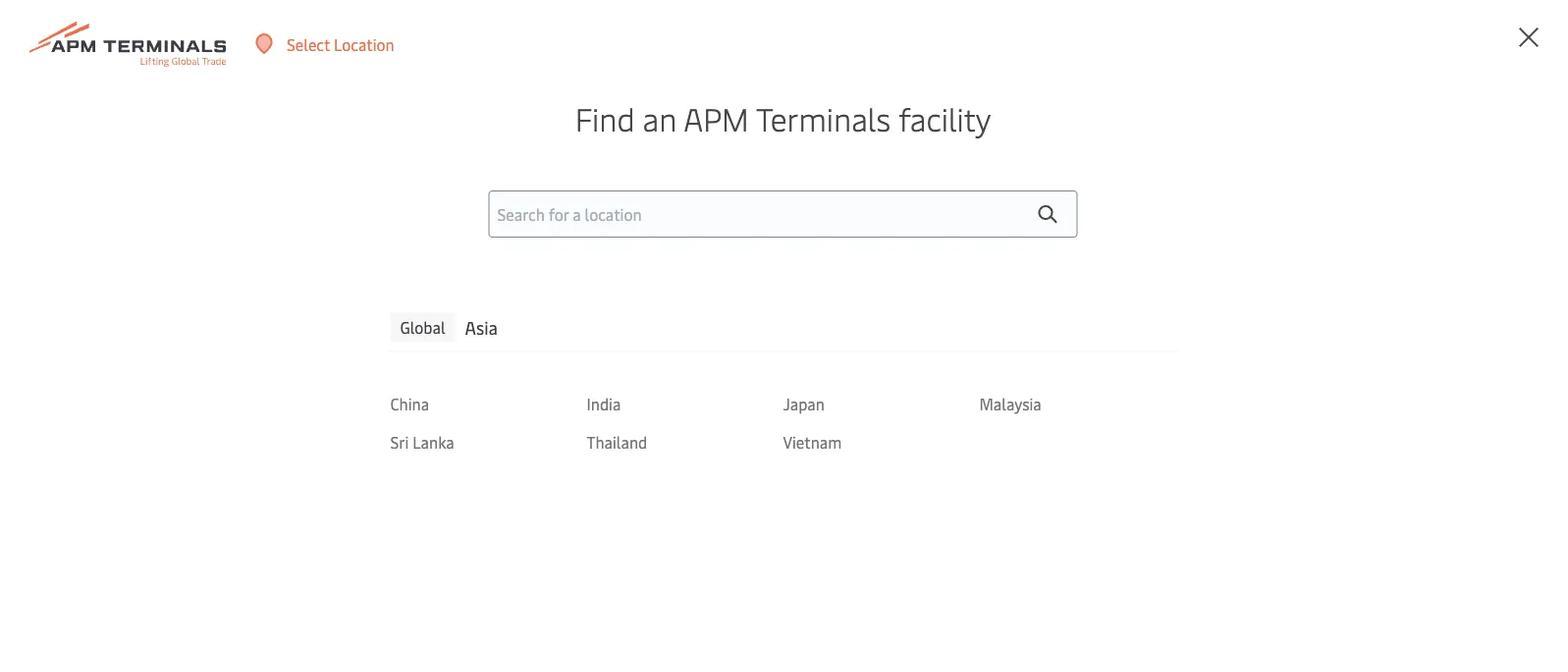 Task type: describe. For each thing, give the bounding box(es) containing it.
login / create account
[[1371, 33, 1530, 55]]

india button
[[587, 393, 783, 414]]

sri lanka button
[[391, 432, 587, 453]]

asia
[[465, 315, 498, 339]]

sri
[[391, 432, 409, 453]]

global
[[400, 316, 446, 337]]

select location
[[287, 33, 395, 55]]

select
[[287, 33, 330, 55]]

thailand
[[587, 432, 648, 453]]

apm
[[684, 97, 749, 139]]

lanka
[[413, 432, 455, 453]]

Search for a location search field
[[489, 190, 1078, 238]]

terminals
[[756, 97, 891, 139]]

facility
[[899, 97, 992, 139]]

vietnam button
[[783, 432, 980, 453]]

login
[[1371, 33, 1409, 55]]

an
[[643, 97, 677, 139]]

vietnam
[[783, 432, 842, 453]]

malaysia
[[980, 393, 1042, 414]]



Task type: vqa. For each thing, say whether or not it's contained in the screenshot.
Malaysia "button"
yes



Task type: locate. For each thing, give the bounding box(es) containing it.
japan button
[[783, 393, 980, 414]]

account
[[1472, 33, 1530, 55]]

find an apm terminals facility
[[575, 97, 992, 139]]

india
[[587, 393, 621, 414]]

/
[[1413, 33, 1419, 55]]

login / create account link
[[1335, 0, 1530, 88]]

china
[[391, 393, 429, 414]]

china button
[[391, 393, 587, 414]]

location
[[334, 33, 395, 55]]

malaysia button
[[980, 393, 1176, 414]]

global button
[[391, 312, 455, 342]]

japan
[[783, 393, 825, 414]]

asia button
[[465, 312, 498, 342]]

sri lanka
[[391, 432, 455, 453]]

create
[[1423, 33, 1468, 55]]

tt image
[[0, 88, 1567, 442]]

find
[[575, 97, 635, 139]]

thailand button
[[587, 432, 783, 453]]



